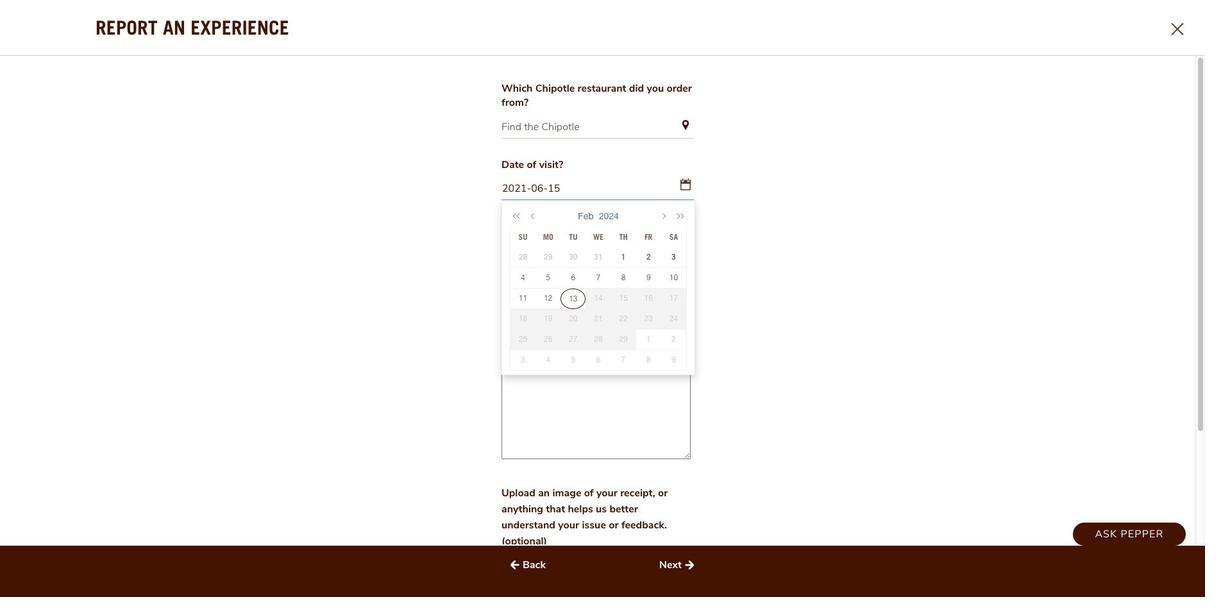 Task type: vqa. For each thing, say whether or not it's contained in the screenshot.
Time IMAGE
yes



Task type: describe. For each thing, give the bounding box(es) containing it.
report an experience close image
[[1172, 23, 1184, 35]]

sign in image
[[1062, 45, 1093, 76]]

double left image
[[513, 210, 525, 221]]

left image
[[531, 210, 537, 221]]

right image
[[660, 210, 667, 221]]



Task type: locate. For each thing, give the bounding box(es) containing it.
find a chipotle image
[[955, 53, 970, 68]]

Select a Date text field
[[502, 178, 694, 200]]

add to bag image
[[1166, 45, 1196, 76]]

None text field
[[502, 295, 694, 313]]

next image
[[682, 557, 697, 573]]

Comment text field
[[502, 356, 691, 459]]

Select time text field
[[502, 234, 694, 256]]

None field
[[502, 120, 694, 138]]

back image
[[507, 557, 523, 573]]

chipotle mexican grill image
[[15, 40, 56, 81]]

heading
[[1093, 55, 1153, 66]]

time image
[[681, 234, 691, 245]]

double right image
[[672, 210, 684, 221]]

select a date image
[[681, 178, 691, 190]]



